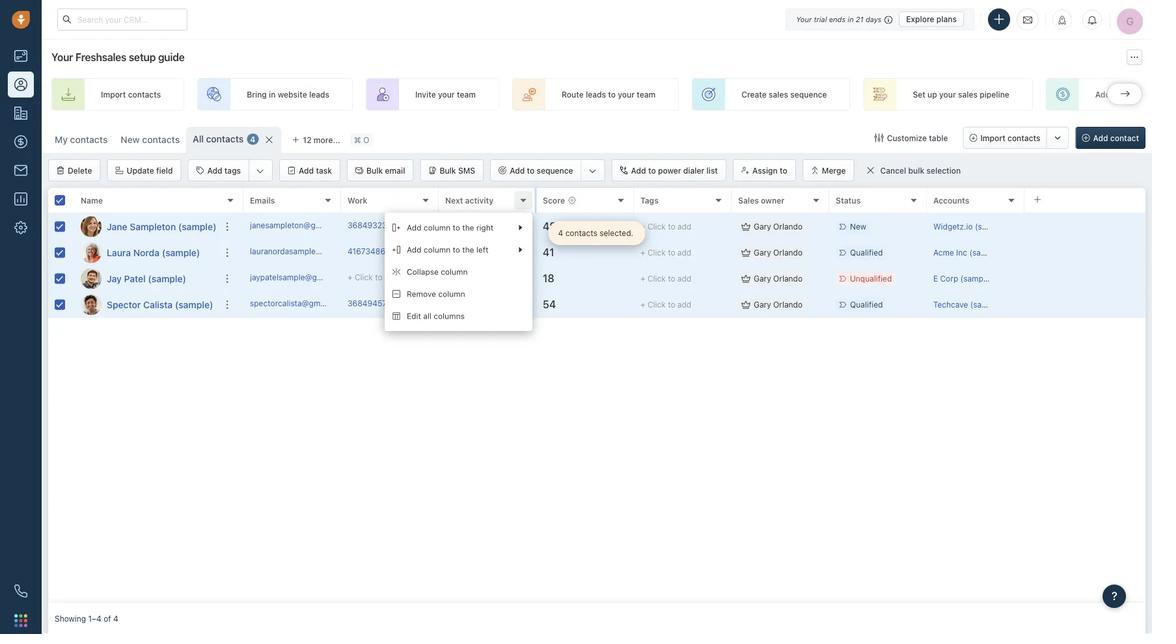 Task type: vqa. For each thing, say whether or not it's contained in the screenshot.
1st the angle down Image from right
yes



Task type: describe. For each thing, give the bounding box(es) containing it.
selection
[[927, 166, 961, 175]]

add tags button
[[188, 160, 249, 181]]

press space to deselect this row. row containing 41
[[243, 240, 1146, 266]]

⌘ o
[[354, 135, 369, 144]]

jane sampleton (sample) link
[[107, 220, 216, 233]]

owner
[[761, 196, 785, 205]]

1 orlando from the top
[[773, 222, 803, 231]]

remove
[[407, 290, 436, 299]]

grid containing 48
[[48, 187, 1146, 603]]

add to sequence button
[[491, 160, 581, 181]]

accounts
[[934, 196, 970, 205]]

spectorcalista@gmail.com
[[250, 299, 347, 308]]

laura norda (sample) link
[[107, 246, 200, 259]]

list
[[707, 166, 718, 175]]

days
[[866, 15, 882, 23]]

your trial ends in 21 days
[[796, 15, 882, 23]]

field
[[156, 166, 173, 175]]

(sample) for jane sampleton (sample)
[[178, 221, 216, 232]]

0 vertical spatial container_wx8msf4aqz5i3rn1 image
[[445, 222, 454, 231]]

acme inc (sample) link
[[934, 248, 1002, 257]]

tags
[[641, 196, 659, 205]]

+ click to add for 41
[[641, 248, 692, 257]]

⌘
[[354, 135, 361, 144]]

sales
[[738, 196, 759, 205]]

2 leads from the left
[[586, 90, 606, 99]]

techcave (sample) link
[[934, 300, 1003, 310]]

new for new contacts
[[121, 134, 140, 145]]

acme
[[934, 248, 954, 257]]

cell for 41
[[1025, 240, 1146, 266]]

remove column menu item
[[385, 283, 533, 305]]

add deal
[[1096, 90, 1129, 99]]

bring
[[247, 90, 267, 99]]

angle down image
[[589, 165, 597, 178]]

bulk email
[[367, 166, 405, 175]]

edit all columns menu item
[[385, 305, 533, 327]]

merge button
[[803, 160, 854, 182]]

jaypatelsample@gmail.com link
[[250, 272, 350, 286]]

dialer
[[683, 166, 705, 175]]

angle down image
[[257, 165, 264, 178]]

sequence for create sales sequence
[[791, 90, 827, 99]]

add for add to sequence
[[510, 166, 525, 175]]

press space to deselect this row. row containing 18
[[243, 266, 1146, 292]]

up
[[928, 90, 937, 99]]

contacts inside button
[[1008, 133, 1041, 143]]

explore plans link
[[899, 11, 964, 27]]

add to power dialer list button
[[612, 160, 726, 182]]

contacts right all
[[206, 134, 244, 145]]

sampleton
[[130, 221, 176, 232]]

invite your team link
[[366, 78, 499, 111]]

add for 54
[[678, 300, 692, 310]]

21
[[856, 15, 864, 23]]

import contacts group
[[963, 127, 1069, 149]]

contacts down setup
[[128, 90, 161, 99]]

add for add column to the right
[[407, 223, 422, 232]]

1 leads from the left
[[309, 90, 329, 99]]

edit
[[407, 312, 421, 321]]

contacts up the field
[[142, 134, 180, 145]]

collapse column
[[407, 268, 468, 277]]

widgetz.io (sample)
[[934, 222, 1008, 231]]

click for 54
[[648, 300, 666, 310]]

inc
[[956, 248, 967, 257]]

(sample) for jay patel (sample)
[[148, 273, 186, 284]]

+ add task for 54
[[445, 300, 485, 310]]

techcave (sample)
[[934, 300, 1003, 310]]

collapse column menu item
[[385, 261, 533, 283]]

cell for 54
[[1025, 292, 1146, 318]]

all
[[423, 312, 432, 321]]

(sample) for acme inc (sample)
[[970, 248, 1002, 257]]

more...
[[314, 135, 340, 145]]

status
[[836, 196, 861, 205]]

email image
[[1023, 14, 1033, 25]]

showing 1–4 of 4
[[55, 615, 118, 624]]

spectorcalista@gmail.com link
[[250, 298, 347, 312]]

contacts right the my
[[70, 134, 108, 145]]

j image
[[81, 269, 102, 289]]

work
[[348, 196, 368, 205]]

Search your CRM... text field
[[57, 8, 187, 31]]

add for add task
[[299, 166, 314, 175]]

score
[[543, 196, 565, 205]]

press space to deselect this row. row containing jay patel (sample)
[[48, 266, 243, 292]]

power
[[658, 166, 681, 175]]

(sample) down e corp (sample)
[[970, 300, 1003, 310]]

e
[[934, 274, 938, 283]]

add for add column to the left
[[407, 245, 422, 255]]

(sample) for e corp (sample)
[[961, 274, 993, 283]]

+ click to add for 18
[[641, 274, 692, 283]]

qualified for 54
[[850, 300, 883, 310]]

qualified for 41
[[850, 248, 883, 257]]

add deal link
[[1046, 78, 1152, 111]]

orlando for 18
[[773, 274, 803, 283]]

s image
[[81, 295, 102, 315]]

gary orlando for 18
[[754, 274, 803, 283]]

e corp (sample) link
[[934, 274, 993, 283]]

sales owner
[[738, 196, 785, 205]]

add for add deal
[[1096, 90, 1111, 99]]

sales inside set up your sales pipeline link
[[958, 90, 978, 99]]

assign to
[[753, 166, 788, 175]]

customize table
[[887, 133, 948, 143]]

0 vertical spatial in
[[848, 15, 854, 23]]

gary for 54
[[754, 300, 771, 310]]

my
[[55, 134, 68, 145]]

orlando for 54
[[773, 300, 803, 310]]

(sample) for spector calista (sample)
[[175, 299, 213, 310]]

3684932360 link
[[348, 220, 397, 234]]

12 more...
[[303, 135, 340, 145]]

add column to the left
[[407, 245, 489, 255]]

add tags group
[[188, 160, 273, 182]]

set up your sales pipeline link
[[864, 78, 1033, 111]]

column for add column to the left
[[424, 245, 451, 255]]

jay patel (sample) link
[[107, 272, 186, 285]]

bulk
[[908, 166, 925, 175]]

janesampleton@gmail.com
[[250, 221, 349, 230]]

unqualified
[[850, 274, 892, 283]]

1 cell from the top
[[1025, 214, 1146, 240]]

import for import contacts button
[[981, 133, 1006, 143]]

bulk for bulk email
[[367, 166, 383, 175]]

create sales sequence link
[[692, 78, 851, 111]]

spector calista (sample)
[[107, 299, 213, 310]]

4 contacts selected.
[[558, 229, 634, 238]]

name column header
[[74, 188, 243, 214]]

add task button
[[279, 160, 340, 182]]

laura
[[107, 247, 131, 258]]

import contacts for import contacts button
[[981, 133, 1041, 143]]

jay patel (sample)
[[107, 273, 186, 284]]

next activity
[[445, 196, 494, 205]]

(sample) up acme inc (sample)
[[975, 222, 1008, 231]]

new for new
[[850, 222, 867, 231]]

import contacts button
[[963, 127, 1047, 149]]

techcave
[[934, 300, 968, 310]]

invite your team
[[415, 90, 476, 99]]

+ add task for 18
[[445, 274, 485, 284]]

your for your trial ends in 21 days
[[796, 15, 812, 23]]

cancel
[[880, 166, 906, 175]]

add for 41
[[678, 248, 692, 257]]

e corp (sample)
[[934, 274, 993, 283]]

widgetz.io (sample) link
[[934, 222, 1008, 231]]

all contacts 4
[[193, 134, 255, 145]]

add column to the right
[[407, 223, 494, 232]]



Task type: locate. For each thing, give the bounding box(es) containing it.
column for add column to the right
[[424, 223, 451, 232]]

(sample) up spector calista (sample)
[[148, 273, 186, 284]]

(sample) inside jane sampleton (sample) link
[[178, 221, 216, 232]]

1 horizontal spatial 4
[[250, 135, 255, 144]]

your for your freshsales setup guide
[[51, 51, 73, 63]]

(sample) right calista
[[175, 299, 213, 310]]

add inside "group"
[[510, 166, 525, 175]]

add to power dialer list
[[631, 166, 718, 175]]

bulk sms
[[440, 166, 475, 175]]

ends
[[829, 15, 846, 23]]

acme inc (sample)
[[934, 248, 1002, 257]]

next
[[445, 196, 463, 205]]

column for remove column
[[438, 290, 465, 299]]

the left right
[[462, 223, 474, 232]]

2 your from the left
[[618, 90, 635, 99]]

gary for 18
[[754, 274, 771, 283]]

task for 54
[[469, 300, 485, 310]]

1 horizontal spatial bulk
[[440, 166, 456, 175]]

3 gary from the top
[[754, 274, 771, 283]]

(sample) inside jay patel (sample) link
[[148, 273, 186, 284]]

trial
[[814, 15, 827, 23]]

+
[[641, 222, 646, 231], [641, 248, 646, 257], [445, 248, 450, 257], [348, 273, 353, 282], [641, 274, 646, 283], [445, 274, 450, 284], [641, 300, 646, 310], [445, 300, 450, 310]]

leads right the website
[[309, 90, 329, 99]]

task down left
[[469, 274, 485, 284]]

3 gary orlando from the top
[[754, 274, 803, 283]]

the
[[462, 223, 474, 232], [462, 245, 474, 255]]

j image
[[81, 216, 102, 237]]

bulk left email
[[367, 166, 383, 175]]

new contacts
[[121, 134, 180, 145]]

2 horizontal spatial 4
[[558, 229, 563, 238]]

leads right "route" in the top of the page
[[586, 90, 606, 99]]

menu containing add column to the right
[[385, 213, 533, 331]]

your freshsales setup guide
[[51, 51, 185, 63]]

1 vertical spatial container_wx8msf4aqz5i3rn1 image
[[742, 248, 751, 257]]

gary for 41
[[754, 248, 771, 257]]

cancel bulk selection
[[880, 166, 961, 175]]

bulk
[[367, 166, 383, 175], [440, 166, 456, 175]]

3 orlando from the top
[[773, 274, 803, 283]]

54
[[543, 299, 556, 311]]

0 horizontal spatial import
[[101, 90, 126, 99]]

4 + click to add from the top
[[641, 300, 692, 310]]

sequence for add to sequence
[[537, 166, 573, 175]]

add to sequence
[[510, 166, 573, 175]]

0 vertical spatial your
[[796, 15, 812, 23]]

41
[[543, 246, 554, 259]]

3 + add task from the top
[[445, 300, 485, 310]]

1 vertical spatial import
[[981, 133, 1006, 143]]

1 horizontal spatial import
[[981, 133, 1006, 143]]

task down collapse column menu item
[[469, 300, 485, 310]]

(sample) for laura norda (sample)
[[162, 247, 200, 258]]

press space to deselect this row. row containing laura norda (sample)
[[48, 240, 243, 266]]

the for right
[[462, 223, 474, 232]]

(sample) inside laura norda (sample) link
[[162, 247, 200, 258]]

+ add task for 41
[[445, 248, 485, 257]]

columns
[[434, 312, 465, 321]]

route leads to your team
[[562, 90, 656, 99]]

import contacts inside button
[[981, 133, 1041, 143]]

new up update
[[121, 134, 140, 145]]

click for 18
[[648, 274, 666, 283]]

selected.
[[600, 229, 634, 238]]

assign
[[753, 166, 778, 175]]

add for add contact
[[1093, 133, 1108, 143]]

2 qualified from the top
[[850, 300, 883, 310]]

your right 'up'
[[939, 90, 956, 99]]

2 sales from the left
[[958, 90, 978, 99]]

my contacts
[[55, 134, 108, 145]]

1 vertical spatial in
[[269, 90, 276, 99]]

of
[[104, 615, 111, 624]]

sequence inside create sales sequence link
[[791, 90, 827, 99]]

task for 18
[[469, 274, 485, 284]]

1 vertical spatial new
[[850, 222, 867, 231]]

column for collapse column
[[441, 268, 468, 277]]

import down your freshsales setup guide
[[101, 90, 126, 99]]

1 horizontal spatial import contacts
[[981, 133, 1041, 143]]

(sample)
[[178, 221, 216, 232], [975, 222, 1008, 231], [162, 247, 200, 258], [970, 248, 1002, 257], [148, 273, 186, 284], [961, 274, 993, 283], [175, 299, 213, 310], [970, 300, 1003, 310]]

1 horizontal spatial new
[[850, 222, 867, 231]]

18
[[543, 273, 554, 285]]

1 vertical spatial qualified
[[850, 300, 883, 310]]

0 horizontal spatial in
[[269, 90, 276, 99]]

(sample) right corp
[[961, 274, 993, 283]]

1 horizontal spatial sales
[[958, 90, 978, 99]]

bring in website leads link
[[197, 78, 353, 111]]

3684932360
[[348, 221, 397, 230]]

in right bring
[[269, 90, 276, 99]]

bulk inside "button"
[[367, 166, 383, 175]]

your right invite
[[438, 90, 455, 99]]

name row
[[48, 188, 243, 214]]

new down status
[[850, 222, 867, 231]]

2 vertical spatial container_wx8msf4aqz5i3rn1 image
[[742, 300, 751, 310]]

press space to deselect this row. row containing spector calista (sample)
[[48, 292, 243, 318]]

your left freshsales
[[51, 51, 73, 63]]

qualified up unqualified
[[850, 248, 883, 257]]

add inside button
[[207, 166, 222, 175]]

column up columns
[[438, 290, 465, 299]]

contacts right 48
[[566, 229, 598, 238]]

customize
[[887, 133, 927, 143]]

l image
[[81, 243, 102, 263]]

1 horizontal spatial team
[[637, 90, 656, 99]]

cell
[[1025, 214, 1146, 240], [1025, 240, 1146, 266], [1025, 266, 1146, 292], [1025, 292, 1146, 318]]

2 cell from the top
[[1025, 240, 1146, 266]]

2 + click to add from the top
[[641, 248, 692, 257]]

1 the from the top
[[462, 223, 474, 232]]

phone image
[[14, 585, 27, 598]]

2 orlando from the top
[[773, 248, 803, 257]]

1 qualified from the top
[[850, 248, 883, 257]]

column up remove column 'menu item'
[[441, 268, 468, 277]]

create sales sequence
[[742, 90, 827, 99]]

0 horizontal spatial new
[[121, 134, 140, 145]]

bulk email button
[[347, 160, 414, 182]]

import contacts for 'import contacts' link
[[101, 90, 161, 99]]

set
[[913, 90, 926, 99]]

container_wx8msf4aqz5i3rn1 image
[[445, 222, 454, 231], [742, 248, 751, 257], [742, 300, 751, 310]]

press space to deselect this row. row
[[48, 214, 243, 240], [243, 214, 1146, 240], [48, 240, 243, 266], [243, 240, 1146, 266], [48, 266, 243, 292], [243, 266, 1146, 292], [48, 292, 243, 318], [243, 292, 1146, 318]]

import contacts link
[[51, 78, 184, 111]]

3684945781 link
[[348, 298, 395, 312]]

pipeline
[[980, 90, 1010, 99]]

setup
[[129, 51, 156, 63]]

to inside "group"
[[527, 166, 535, 175]]

lauranordasample@gmail.com link
[[250, 246, 361, 260]]

(sample) right sampleton
[[178, 221, 216, 232]]

2 team from the left
[[637, 90, 656, 99]]

jane
[[107, 221, 127, 232]]

0 horizontal spatial import contacts
[[101, 90, 161, 99]]

sales left pipeline
[[958, 90, 978, 99]]

laura norda (sample)
[[107, 247, 200, 258]]

gary
[[754, 222, 771, 231], [754, 248, 771, 257], [754, 274, 771, 283], [754, 300, 771, 310]]

bulk sms button
[[420, 160, 484, 182]]

grid
[[48, 187, 1146, 603]]

import inside button
[[981, 133, 1006, 143]]

corp
[[940, 274, 958, 283]]

2 the from the top
[[462, 245, 474, 255]]

1 vertical spatial 4
[[558, 229, 563, 238]]

1 horizontal spatial leads
[[586, 90, 606, 99]]

+ click to add for 54
[[641, 300, 692, 310]]

add for 18
[[678, 274, 692, 283]]

gary orlando for 54
[[754, 300, 803, 310]]

1 vertical spatial the
[[462, 245, 474, 255]]

column inside collapse column menu item
[[441, 268, 468, 277]]

0 horizontal spatial bulk
[[367, 166, 383, 175]]

(sample) inside spector calista (sample) link
[[175, 299, 213, 310]]

guide
[[158, 51, 185, 63]]

1 your from the left
[[438, 90, 455, 99]]

your left trial
[[796, 15, 812, 23]]

customize table button
[[866, 127, 957, 149]]

sequence inside add to sequence button
[[537, 166, 573, 175]]

phone element
[[8, 579, 34, 605]]

1 vertical spatial sequence
[[537, 166, 573, 175]]

2 gary from the top
[[754, 248, 771, 257]]

new inside 'row group'
[[850, 222, 867, 231]]

4 orlando from the top
[[773, 300, 803, 310]]

0 horizontal spatial sequence
[[537, 166, 573, 175]]

widgetz.io
[[934, 222, 973, 231]]

3 your from the left
[[939, 90, 956, 99]]

the left left
[[462, 245, 474, 255]]

import contacts down setup
[[101, 90, 161, 99]]

1 vertical spatial + add task
[[445, 274, 485, 284]]

import contacts down pipeline
[[981, 133, 1041, 143]]

column up add column to the left
[[424, 223, 451, 232]]

1 horizontal spatial sequence
[[791, 90, 827, 99]]

press space to deselect this row. row containing 54
[[243, 292, 1146, 318]]

press space to deselect this row. row containing jane sampleton (sample)
[[48, 214, 243, 240]]

add for add to power dialer list
[[631, 166, 646, 175]]

create
[[742, 90, 767, 99]]

add
[[678, 222, 692, 231], [678, 248, 692, 257], [385, 273, 399, 282], [678, 274, 692, 283], [678, 300, 692, 310]]

import down pipeline
[[981, 133, 1006, 143]]

row group
[[48, 214, 243, 318], [243, 214, 1146, 318]]

1 vertical spatial import contacts
[[981, 133, 1041, 143]]

bulk inside button
[[440, 166, 456, 175]]

0 vertical spatial import contacts
[[101, 90, 161, 99]]

1 gary from the top
[[754, 222, 771, 231]]

to inside button
[[780, 166, 788, 175]]

sales
[[769, 90, 788, 99], [958, 90, 978, 99]]

3684945781
[[348, 299, 395, 308]]

jaypatelsample@gmail.com
[[250, 273, 350, 282]]

0 vertical spatial sequence
[[791, 90, 827, 99]]

contacts down pipeline
[[1008, 133, 1041, 143]]

row group containing 48
[[243, 214, 1146, 318]]

menu
[[385, 213, 533, 331]]

route leads to your team link
[[512, 78, 679, 111]]

2 + add task from the top
[[445, 274, 485, 284]]

add task
[[299, 166, 332, 175]]

container_wx8msf4aqz5i3rn1 image for 41
[[742, 248, 751, 257]]

1–4
[[88, 615, 101, 624]]

0 vertical spatial + add task
[[445, 248, 485, 257]]

2 vertical spatial 4
[[113, 615, 118, 624]]

press space to deselect this row. row containing 48
[[243, 214, 1146, 240]]

import for 'import contacts' link
[[101, 90, 126, 99]]

in
[[848, 15, 854, 23], [269, 90, 276, 99]]

0 horizontal spatial leads
[[309, 90, 329, 99]]

add for add tags
[[207, 166, 222, 175]]

+ add task up remove column
[[445, 274, 485, 284]]

4 right all contacts link on the left of page
[[250, 135, 255, 144]]

0 vertical spatial the
[[462, 223, 474, 232]]

click for 41
[[648, 248, 666, 257]]

norda
[[133, 247, 160, 258]]

bulk for bulk sms
[[440, 166, 456, 175]]

task inside add task "button"
[[316, 166, 332, 175]]

1 row group from the left
[[48, 214, 243, 318]]

2 vertical spatial + add task
[[445, 300, 485, 310]]

gary orlando for 41
[[754, 248, 803, 257]]

collapse
[[407, 268, 439, 277]]

4 inside all contacts 4
[[250, 135, 255, 144]]

0 horizontal spatial your
[[51, 51, 73, 63]]

add inside "button"
[[299, 166, 314, 175]]

1 horizontal spatial your
[[796, 15, 812, 23]]

sequence up score
[[537, 166, 573, 175]]

1 bulk from the left
[[367, 166, 383, 175]]

container_wx8msf4aqz5i3rn1 image inside customize table button
[[875, 133, 884, 143]]

orlando for 41
[[773, 248, 803, 257]]

+ add task up collapse column menu item
[[445, 248, 485, 257]]

0 vertical spatial qualified
[[850, 248, 883, 257]]

table
[[929, 133, 948, 143]]

0 horizontal spatial team
[[457, 90, 476, 99]]

+ add task up columns
[[445, 300, 485, 310]]

row group containing jane sampleton (sample)
[[48, 214, 243, 318]]

4 gary orlando from the top
[[754, 300, 803, 310]]

4 cell from the top
[[1025, 292, 1146, 318]]

task for 41
[[469, 248, 485, 257]]

the for left
[[462, 245, 474, 255]]

1 vertical spatial your
[[51, 51, 73, 63]]

column inside remove column 'menu item'
[[438, 290, 465, 299]]

12
[[303, 135, 312, 145]]

2 row group from the left
[[243, 214, 1146, 318]]

3 cell from the top
[[1025, 266, 1146, 292]]

all
[[193, 134, 204, 145]]

1 team from the left
[[457, 90, 476, 99]]

2 gary orlando from the top
[[754, 248, 803, 257]]

+ add task
[[445, 248, 485, 257], [445, 274, 485, 284], [445, 300, 485, 310]]

1 horizontal spatial your
[[618, 90, 635, 99]]

2 horizontal spatial your
[[939, 90, 956, 99]]

0 horizontal spatial sales
[[769, 90, 788, 99]]

bulk left sms
[[440, 166, 456, 175]]

container_wx8msf4aqz5i3rn1 image
[[875, 133, 884, 143], [866, 166, 875, 175], [742, 222, 751, 231], [742, 274, 751, 284]]

(sample) down jane sampleton (sample) link
[[162, 247, 200, 258]]

cell for 18
[[1025, 266, 1146, 292]]

0 vertical spatial new
[[121, 134, 140, 145]]

task down 12 more...
[[316, 166, 332, 175]]

4167348672
[[348, 247, 395, 256]]

all contacts link
[[193, 133, 244, 146]]

2 bulk from the left
[[440, 166, 456, 175]]

4
[[250, 135, 255, 144], [558, 229, 563, 238], [113, 615, 118, 624]]

container_wx8msf4aqz5i3rn1 image for 54
[[742, 300, 751, 310]]

add to sequence group
[[490, 160, 605, 182]]

1 + click to add from the top
[[641, 222, 692, 231]]

deal
[[1113, 90, 1129, 99]]

qualified down unqualified
[[850, 300, 883, 310]]

click
[[648, 222, 666, 231], [648, 248, 666, 257], [355, 273, 373, 282], [648, 274, 666, 283], [648, 300, 666, 310]]

1 gary orlando from the top
[[754, 222, 803, 231]]

1 + add task from the top
[[445, 248, 485, 257]]

0 horizontal spatial 4
[[113, 615, 118, 624]]

(sample) right inc at the top
[[970, 248, 1002, 257]]

4 gary from the top
[[754, 300, 771, 310]]

0 vertical spatial 4
[[250, 135, 255, 144]]

showing
[[55, 615, 86, 624]]

4 right of
[[113, 615, 118, 624]]

1 sales from the left
[[769, 90, 788, 99]]

my contacts button
[[48, 127, 114, 153], [55, 134, 108, 145]]

tags
[[224, 166, 241, 175]]

sales inside create sales sequence link
[[769, 90, 788, 99]]

contact
[[1111, 133, 1139, 143]]

column up collapse column
[[424, 245, 451, 255]]

sequence right 'create'
[[791, 90, 827, 99]]

4 right 48
[[558, 229, 563, 238]]

your right "route" in the top of the page
[[618, 90, 635, 99]]

spector calista (sample) link
[[107, 298, 213, 312]]

task down right
[[469, 248, 485, 257]]

freshworks switcher image
[[14, 615, 27, 628]]

add contact button
[[1076, 127, 1146, 149]]

in left the 21 at the top of the page
[[848, 15, 854, 23]]

edit all columns
[[407, 312, 465, 321]]

0 vertical spatial import
[[101, 90, 126, 99]]

1 horizontal spatial in
[[848, 15, 854, 23]]

3 + click to add from the top
[[641, 274, 692, 283]]

explore
[[906, 15, 935, 24]]

patel
[[124, 273, 146, 284]]

0 horizontal spatial your
[[438, 90, 455, 99]]

sales right 'create'
[[769, 90, 788, 99]]

sequence
[[791, 90, 827, 99], [537, 166, 573, 175]]



